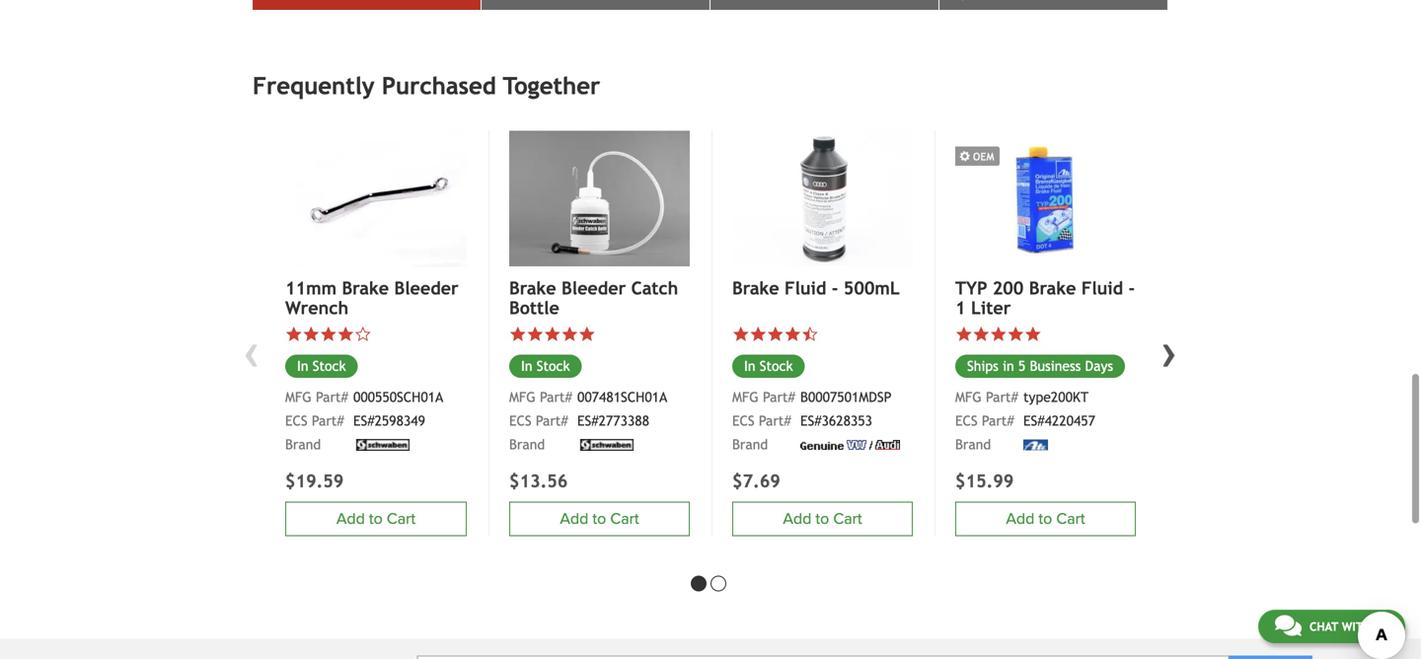 Task type: vqa. For each thing, say whether or not it's contained in the screenshot.
Add to Cart for $7.69
yes



Task type: describe. For each thing, give the bounding box(es) containing it.
add to cart button for $15.99
[[956, 502, 1136, 537]]

mfg part# type200kt ecs part# es#4220457 brand
[[956, 390, 1096, 453]]

in for 11mm brake bleeder wrench
[[297, 358, 309, 374]]

mfg for $19.59
[[285, 390, 312, 405]]

›
[[1162, 325, 1178, 378]]

- inside typ 200 brake fluid - 1 liter
[[1129, 278, 1135, 299]]

9 star image from the left
[[1025, 326, 1042, 343]]

wrench
[[285, 297, 349, 318]]

add for $19.59
[[336, 510, 365, 529]]

ecs for $13.56
[[509, 413, 532, 429]]

brake inside typ 200 brake fluid - 1 liter
[[1029, 278, 1076, 299]]

in for brake fluid - 500ml
[[744, 358, 756, 374]]

11mm brake bleeder wrench
[[285, 278, 459, 318]]

11mm
[[285, 278, 337, 299]]

007481sch01a
[[577, 390, 668, 405]]

000550sch01a
[[353, 390, 443, 405]]

in stock for brake bleeder catch bottle
[[521, 358, 570, 374]]

3 brake from the left
[[732, 278, 779, 299]]

brake fluid - 500ml link
[[732, 278, 913, 299]]

add for $7.69
[[783, 510, 812, 529]]

Email email field
[[417, 656, 1229, 659]]

5
[[1019, 358, 1026, 374]]

7 star image from the left
[[784, 326, 802, 343]]

brake bleeder catch bottle link
[[509, 278, 690, 318]]

ecs for $7.69
[[732, 413, 755, 429]]

brake bleeder catch bottle image
[[509, 131, 690, 266]]

500ml
[[844, 278, 900, 299]]

ships
[[967, 358, 999, 374]]

4 star image from the left
[[544, 326, 561, 343]]

cart for $7.69
[[834, 510, 862, 529]]

brake fluid - 500ml
[[732, 278, 900, 299]]

5 star image from the left
[[732, 326, 750, 343]]

bleeder inside brake bleeder catch bottle
[[562, 278, 626, 299]]

add to cart button for $19.59
[[285, 502, 467, 537]]

days
[[1085, 358, 1114, 374]]

chat with us
[[1310, 620, 1389, 634]]

in stock for brake fluid - 500ml
[[744, 358, 793, 374]]

3 star image from the left
[[527, 326, 544, 343]]

7 star image from the left
[[956, 326, 973, 343]]

frequently purchased together
[[253, 72, 600, 100]]

es#2773388
[[577, 413, 650, 429]]

schwaben image for $13.56
[[577, 439, 637, 451]]

$15.99
[[956, 471, 1014, 491]]

es#2598349
[[353, 413, 425, 429]]

to for $15.99
[[1039, 510, 1053, 529]]

add for $13.56
[[560, 510, 589, 529]]

cart for $19.59
[[387, 510, 416, 529]]

2 star image from the left
[[320, 326, 337, 343]]

b0007501mdsp
[[801, 390, 892, 405]]

business
[[1030, 358, 1081, 374]]

catch
[[631, 278, 678, 299]]

11mm brake bleeder wrench link
[[285, 278, 467, 318]]

es#3628353
[[801, 413, 873, 429]]

1 fluid from the left
[[785, 278, 827, 299]]

1
[[956, 297, 966, 318]]

200
[[993, 278, 1024, 299]]

3 star image from the left
[[509, 326, 527, 343]]

es#4220457
[[1024, 413, 1096, 429]]

genuine volkswagen audi image
[[801, 440, 900, 450]]

stock for fluid
[[760, 358, 793, 374]]

brand for $19.59
[[285, 437, 321, 453]]

in for brake bleeder catch bottle
[[521, 358, 533, 374]]

fluid inside typ 200 brake fluid - 1 liter
[[1082, 278, 1123, 299]]

mfg for $15.99
[[956, 390, 982, 405]]

1 star image from the left
[[285, 326, 303, 343]]

stock for bleeder
[[537, 358, 570, 374]]

1 - from the left
[[832, 278, 838, 299]]

bleeder inside 11mm brake bleeder wrench
[[394, 278, 459, 299]]

together
[[503, 72, 600, 100]]

cart for $15.99
[[1057, 510, 1086, 529]]



Task type: locate. For each thing, give the bounding box(es) containing it.
ecs
[[285, 413, 308, 429], [509, 413, 532, 429], [732, 413, 755, 429], [956, 413, 978, 429]]

star image
[[303, 326, 320, 343], [337, 326, 354, 343], [527, 326, 544, 343], [561, 326, 578, 343], [578, 326, 596, 343], [767, 326, 784, 343], [956, 326, 973, 343], [990, 326, 1007, 343], [1007, 326, 1025, 343]]

3 stock from the left
[[760, 358, 793, 374]]

add to cart down $13.56
[[560, 510, 639, 529]]

ate image
[[1024, 440, 1048, 450]]

0 horizontal spatial fluid
[[785, 278, 827, 299]]

11mm brake bleeder wrench image
[[285, 131, 467, 267]]

1 stock from the left
[[313, 358, 346, 374]]

1 horizontal spatial fluid
[[1082, 278, 1123, 299]]

2 add to cart from the left
[[560, 510, 639, 529]]

3 cart from the left
[[834, 510, 862, 529]]

add
[[336, 510, 365, 529], [560, 510, 589, 529], [783, 510, 812, 529], [1006, 510, 1035, 529]]

4 add to cart from the left
[[1006, 510, 1086, 529]]

4 brand from the left
[[956, 437, 991, 453]]

$19.59
[[285, 471, 344, 491]]

1 horizontal spatial in stock
[[521, 358, 570, 374]]

1 add from the left
[[336, 510, 365, 529]]

add for $15.99
[[1006, 510, 1035, 529]]

9 star image from the left
[[1007, 326, 1025, 343]]

purchased
[[382, 72, 496, 100]]

1 in from the left
[[297, 358, 309, 374]]

schwaben image down es#2598349
[[353, 439, 413, 451]]

1 add to cart button from the left
[[285, 502, 467, 537]]

frequently
[[253, 72, 375, 100]]

$7.69
[[732, 471, 781, 491]]

ecs up $19.59
[[285, 413, 308, 429]]

2 to from the left
[[593, 510, 606, 529]]

add to cart for $7.69
[[783, 510, 862, 529]]

stock
[[313, 358, 346, 374], [537, 358, 570, 374], [760, 358, 793, 374]]

ecs inside 'mfg part# 000550sch01a ecs part# es#2598349 brand'
[[285, 413, 308, 429]]

3 add to cart button from the left
[[732, 502, 913, 537]]

typ 200 brake fluid - 1 liter link
[[956, 278, 1136, 318]]

2 in from the left
[[521, 358, 533, 374]]

bleeder
[[394, 278, 459, 299], [562, 278, 626, 299]]

mfg part# 007481sch01a ecs part# es#2773388 brand
[[509, 390, 668, 453]]

schwaben image for $19.59
[[353, 439, 413, 451]]

2 schwaben image from the left
[[577, 439, 637, 451]]

› link
[[1155, 325, 1185, 378]]

0 horizontal spatial -
[[832, 278, 838, 299]]

brake bleeder catch bottle
[[509, 278, 678, 318]]

brand up $15.99
[[956, 437, 991, 453]]

add to cart button down $15.99
[[956, 502, 1136, 537]]

chat with us link
[[1259, 610, 1406, 644]]

brake fluid - 500ml image
[[732, 131, 913, 266]]

us
[[1375, 620, 1389, 634]]

2 star image from the left
[[337, 326, 354, 343]]

cart for $13.56
[[610, 510, 639, 529]]

in stock down 'wrench'
[[297, 358, 346, 374]]

add to cart button down $19.59
[[285, 502, 467, 537]]

in stock down bottle
[[521, 358, 570, 374]]

6 star image from the left
[[767, 326, 784, 343]]

to for $13.56
[[593, 510, 606, 529]]

brake inside 11mm brake bleeder wrench
[[342, 278, 389, 299]]

4 mfg from the left
[[956, 390, 982, 405]]

3 brand from the left
[[732, 437, 768, 453]]

4 add to cart button from the left
[[956, 502, 1136, 537]]

2 cart from the left
[[610, 510, 639, 529]]

1 to from the left
[[369, 510, 383, 529]]

ecs inside "mfg part# 007481sch01a ecs part# es#2773388 brand"
[[509, 413, 532, 429]]

2 mfg from the left
[[509, 390, 536, 405]]

stock up mfg part# b0007501mdsp ecs part# es#3628353 brand
[[760, 358, 793, 374]]

star image
[[285, 326, 303, 343], [320, 326, 337, 343], [509, 326, 527, 343], [544, 326, 561, 343], [732, 326, 750, 343], [750, 326, 767, 343], [784, 326, 802, 343], [973, 326, 990, 343], [1025, 326, 1042, 343]]

fluid up half star image
[[785, 278, 827, 299]]

brake
[[342, 278, 389, 299], [509, 278, 556, 299], [732, 278, 779, 299], [1029, 278, 1076, 299]]

2 brake from the left
[[509, 278, 556, 299]]

stock for brake
[[313, 358, 346, 374]]

cart
[[387, 510, 416, 529], [610, 510, 639, 529], [834, 510, 862, 529], [1057, 510, 1086, 529]]

add to cart for $13.56
[[560, 510, 639, 529]]

mfg inside the mfg part# type200kt ecs part# es#4220457 brand
[[956, 390, 982, 405]]

mfg
[[285, 390, 312, 405], [509, 390, 536, 405], [732, 390, 759, 405], [956, 390, 982, 405]]

brand for $15.99
[[956, 437, 991, 453]]

2 horizontal spatial in
[[744, 358, 756, 374]]

6 star image from the left
[[750, 326, 767, 343]]

3 in stock from the left
[[744, 358, 793, 374]]

5 star image from the left
[[578, 326, 596, 343]]

4 brake from the left
[[1029, 278, 1076, 299]]

schwaben image down es#2773388
[[577, 439, 637, 451]]

in stock up mfg part# b0007501mdsp ecs part# es#3628353 brand
[[744, 358, 793, 374]]

add to cart for $19.59
[[336, 510, 416, 529]]

ecs down ships
[[956, 413, 978, 429]]

mfg inside mfg part# b0007501mdsp ecs part# es#3628353 brand
[[732, 390, 759, 405]]

2 add to cart button from the left
[[509, 502, 690, 537]]

ecs inside mfg part# b0007501mdsp ecs part# es#3628353 brand
[[732, 413, 755, 429]]

1 add to cart from the left
[[336, 510, 416, 529]]

3 add to cart from the left
[[783, 510, 862, 529]]

2 - from the left
[[1129, 278, 1135, 299]]

2 fluid from the left
[[1082, 278, 1123, 299]]

1 bleeder from the left
[[394, 278, 459, 299]]

add down genuine volkswagen audi image
[[783, 510, 812, 529]]

add to cart
[[336, 510, 416, 529], [560, 510, 639, 529], [783, 510, 862, 529], [1006, 510, 1086, 529]]

4 cart from the left
[[1057, 510, 1086, 529]]

in up mfg part# b0007501mdsp ecs part# es#3628353 brand
[[744, 358, 756, 374]]

brand inside "mfg part# 007481sch01a ecs part# es#2773388 brand"
[[509, 437, 545, 453]]

mfg up $19.59
[[285, 390, 312, 405]]

to
[[369, 510, 383, 529], [593, 510, 606, 529], [816, 510, 829, 529], [1039, 510, 1053, 529]]

type200kt
[[1024, 390, 1089, 405]]

4 add from the left
[[1006, 510, 1035, 529]]

1 ecs from the left
[[285, 413, 308, 429]]

8 star image from the left
[[973, 326, 990, 343]]

in
[[1003, 358, 1015, 374]]

2 ecs from the left
[[509, 413, 532, 429]]

2 stock from the left
[[537, 358, 570, 374]]

chat
[[1310, 620, 1339, 634]]

1 brake from the left
[[342, 278, 389, 299]]

typ
[[956, 278, 988, 299]]

typ 200 brake fluid - 1 liter
[[956, 278, 1135, 318]]

ecs for $15.99
[[956, 413, 978, 429]]

mfg part# 000550sch01a ecs part# es#2598349 brand
[[285, 390, 443, 453]]

4 star image from the left
[[561, 326, 578, 343]]

part#
[[316, 390, 348, 405], [540, 390, 572, 405], [763, 390, 795, 405], [986, 390, 1019, 405], [312, 413, 344, 429], [536, 413, 568, 429], [759, 413, 791, 429], [982, 413, 1014, 429]]

2 horizontal spatial in stock
[[744, 358, 793, 374]]

2 brand from the left
[[509, 437, 545, 453]]

add to cart for $15.99
[[1006, 510, 1086, 529]]

1 horizontal spatial in
[[521, 358, 533, 374]]

fluid
[[785, 278, 827, 299], [1082, 278, 1123, 299]]

add to cart button
[[285, 502, 467, 537], [509, 502, 690, 537], [732, 502, 913, 537], [956, 502, 1136, 537]]

0 horizontal spatial in
[[297, 358, 309, 374]]

ecs up the $7.69
[[732, 413, 755, 429]]

1 in stock from the left
[[297, 358, 346, 374]]

typ 200 brake fluid - 1 liter image
[[956, 131, 1136, 266]]

brand inside mfg part# b0007501mdsp ecs part# es#3628353 brand
[[732, 437, 768, 453]]

ecs inside the mfg part# type200kt ecs part# es#4220457 brand
[[956, 413, 978, 429]]

add to cart down $19.59
[[336, 510, 416, 529]]

0 horizontal spatial in stock
[[297, 358, 346, 374]]

in down bottle
[[521, 358, 533, 374]]

1 horizontal spatial schwaben image
[[577, 439, 637, 451]]

mfg up $13.56
[[509, 390, 536, 405]]

3 add from the left
[[783, 510, 812, 529]]

2 horizontal spatial stock
[[760, 358, 793, 374]]

brand for $7.69
[[732, 437, 768, 453]]

brand for $13.56
[[509, 437, 545, 453]]

add to cart button for $7.69
[[732, 502, 913, 537]]

1 horizontal spatial bleeder
[[562, 278, 626, 299]]

comments image
[[1275, 614, 1302, 638]]

brand up the $7.69
[[732, 437, 768, 453]]

0 horizontal spatial stock
[[313, 358, 346, 374]]

ecs for $19.59
[[285, 413, 308, 429]]

2 in stock from the left
[[521, 358, 570, 374]]

mfg part# b0007501mdsp ecs part# es#3628353 brand
[[732, 390, 892, 453]]

brand inside the mfg part# type200kt ecs part# es#4220457 brand
[[956, 437, 991, 453]]

1 horizontal spatial -
[[1129, 278, 1135, 299]]

with
[[1342, 620, 1371, 634]]

add down $15.99
[[1006, 510, 1035, 529]]

add to cart button down the $7.69
[[732, 502, 913, 537]]

mfg down ships
[[956, 390, 982, 405]]

3 ecs from the left
[[732, 413, 755, 429]]

bottle
[[509, 297, 560, 318]]

2 bleeder from the left
[[562, 278, 626, 299]]

4 to from the left
[[1039, 510, 1053, 529]]

2 add from the left
[[560, 510, 589, 529]]

add down $19.59
[[336, 510, 365, 529]]

0 horizontal spatial schwaben image
[[353, 439, 413, 451]]

mfg for $13.56
[[509, 390, 536, 405]]

half star image
[[802, 326, 819, 343]]

mfg inside 'mfg part# 000550sch01a ecs part# es#2598349 brand'
[[285, 390, 312, 405]]

stock down 'wrench'
[[313, 358, 346, 374]]

ships in 5 business days
[[967, 358, 1114, 374]]

3 mfg from the left
[[732, 390, 759, 405]]

in
[[297, 358, 309, 374], [521, 358, 533, 374], [744, 358, 756, 374]]

1 cart from the left
[[387, 510, 416, 529]]

liter
[[971, 297, 1011, 318]]

3 to from the left
[[816, 510, 829, 529]]

brake inside brake bleeder catch bottle
[[509, 278, 556, 299]]

fluid up days
[[1082, 278, 1123, 299]]

add to cart down genuine volkswagen audi image
[[783, 510, 862, 529]]

mfg inside "mfg part# 007481sch01a ecs part# es#2773388 brand"
[[509, 390, 536, 405]]

1 brand from the left
[[285, 437, 321, 453]]

4 ecs from the left
[[956, 413, 978, 429]]

mfg for $7.69
[[732, 390, 759, 405]]

to for $7.69
[[816, 510, 829, 529]]

0 horizontal spatial bleeder
[[394, 278, 459, 299]]

add down $13.56
[[560, 510, 589, 529]]

brand up $19.59
[[285, 437, 321, 453]]

brand inside 'mfg part# 000550sch01a ecs part# es#2598349 brand'
[[285, 437, 321, 453]]

brand
[[285, 437, 321, 453], [509, 437, 545, 453], [732, 437, 768, 453], [956, 437, 991, 453]]

mfg up the $7.69
[[732, 390, 759, 405]]

in down 'wrench'
[[297, 358, 309, 374]]

add to cart button for $13.56
[[509, 502, 690, 537]]

1 star image from the left
[[303, 326, 320, 343]]

3 in from the left
[[744, 358, 756, 374]]

-
[[832, 278, 838, 299], [1129, 278, 1135, 299]]

to for $19.59
[[369, 510, 383, 529]]

ecs up $13.56
[[509, 413, 532, 429]]

1 mfg from the left
[[285, 390, 312, 405]]

schwaben image
[[353, 439, 413, 451], [577, 439, 637, 451]]

in stock for 11mm brake bleeder wrench
[[297, 358, 346, 374]]

8 star image from the left
[[990, 326, 1007, 343]]

brand up $13.56
[[509, 437, 545, 453]]

add to cart down $15.99
[[1006, 510, 1086, 529]]

in stock
[[297, 358, 346, 374], [521, 358, 570, 374], [744, 358, 793, 374]]

add to cart button down $13.56
[[509, 502, 690, 537]]

1 horizontal spatial stock
[[537, 358, 570, 374]]

empty star image
[[354, 326, 372, 343]]

$13.56
[[509, 471, 568, 491]]

stock down bottle
[[537, 358, 570, 374]]

1 schwaben image from the left
[[353, 439, 413, 451]]



